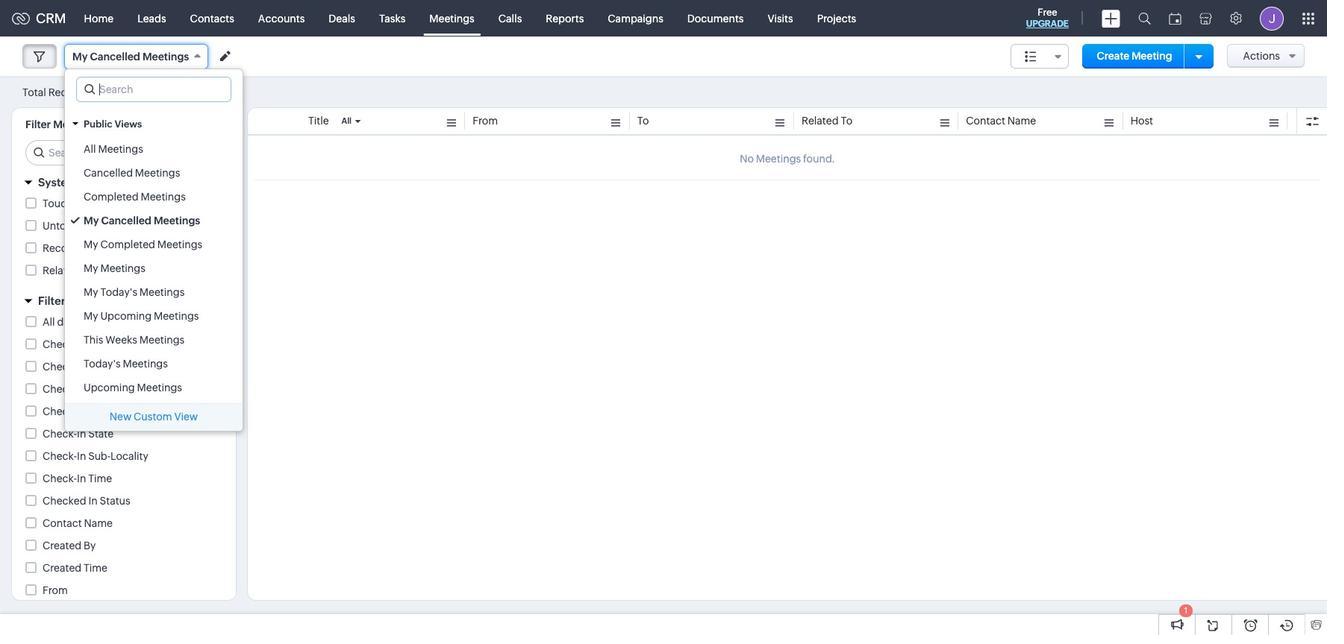 Task type: vqa. For each thing, say whether or not it's contained in the screenshot.
Search field
no



Task type: describe. For each thing, give the bounding box(es) containing it.
meetings link
[[418, 0, 486, 36]]

check- for check-in sub-locality
[[43, 451, 77, 463]]

1 to from the left
[[637, 115, 649, 127]]

record
[[43, 243, 78, 255]]

meetings down this weeks meetings
[[123, 358, 168, 370]]

meeting
[[1132, 50, 1172, 62]]

deals link
[[317, 0, 367, 36]]

created time
[[43, 563, 108, 575]]

new custom view
[[110, 411, 198, 423]]

title
[[308, 115, 329, 127]]

reports
[[546, 12, 584, 24]]

my cancelled meetings inside public views 'region'
[[84, 215, 200, 227]]

checked in status
[[43, 496, 130, 508]]

create meeting
[[1097, 50, 1172, 62]]

2 to from the left
[[841, 115, 853, 127]]

meetings up my today's meetings
[[100, 263, 145, 275]]

calendar image
[[1169, 12, 1182, 24]]

created by
[[43, 540, 96, 552]]

new
[[110, 411, 132, 423]]

0 horizontal spatial contact
[[43, 518, 82, 530]]

in for state
[[77, 428, 86, 440]]

actions
[[1243, 50, 1280, 62]]

calls link
[[486, 0, 534, 36]]

host
[[1131, 115, 1153, 127]]

state
[[88, 428, 114, 440]]

free upgrade
[[1026, 7, 1069, 29]]

check- for check-in time
[[43, 473, 77, 485]]

0 vertical spatial upcoming
[[100, 311, 152, 322]]

address
[[88, 339, 128, 351]]

sub-
[[88, 451, 111, 463]]

filter meetings by
[[25, 119, 114, 131]]

1 horizontal spatial from
[[473, 115, 498, 127]]

meetings left the calls
[[429, 12, 475, 24]]

1 vertical spatial cancelled
[[84, 167, 133, 179]]

checked
[[43, 496, 86, 508]]

documents
[[687, 12, 744, 24]]

2 vertical spatial cancelled
[[101, 215, 151, 227]]

leads
[[137, 12, 166, 24]]

status
[[100, 496, 130, 508]]

create menu element
[[1093, 0, 1129, 36]]

check- for check-in country
[[43, 406, 77, 418]]

touched
[[43, 198, 85, 210]]

my today's meetings
[[84, 287, 185, 299]]

profile element
[[1251, 0, 1293, 36]]

0 horizontal spatial name
[[84, 518, 113, 530]]

records for touched
[[88, 198, 128, 210]]

meetings left the by
[[53, 119, 100, 131]]

projects
[[817, 12, 856, 24]]

public views region
[[65, 137, 243, 400]]

view
[[174, 411, 198, 423]]

total records 0
[[22, 86, 97, 98]]

in for by
[[77, 361, 86, 373]]

check-in address
[[43, 339, 128, 351]]

my upcoming meetings
[[84, 311, 199, 322]]

reports link
[[534, 0, 596, 36]]

country
[[88, 406, 128, 418]]

system defined filters
[[38, 176, 158, 189]]

filter by fields button
[[12, 288, 236, 314]]

0 vertical spatial completed
[[84, 191, 139, 203]]

campaigns
[[608, 12, 663, 24]]

my completed meetings
[[84, 239, 202, 251]]

contacts link
[[178, 0, 246, 36]]

my down fields
[[84, 311, 98, 322]]

0
[[90, 87, 97, 98]]

Search text field
[[26, 141, 224, 165]]

untouched records
[[43, 220, 139, 232]]

check-in time
[[43, 473, 112, 485]]

accounts link
[[246, 0, 317, 36]]

created for created by
[[43, 540, 81, 552]]

search image
[[1138, 12, 1151, 25]]

views
[[115, 119, 142, 130]]

contacts
[[190, 12, 234, 24]]

this weeks meetings
[[84, 334, 185, 346]]

cancelled inside my cancelled meetings field
[[90, 51, 140, 63]]

1 vertical spatial completed
[[100, 239, 155, 251]]

check-in state
[[43, 428, 114, 440]]

upgrade
[[1026, 19, 1069, 29]]

filter for filter meetings by
[[25, 119, 51, 131]]

0 horizontal spatial action
[[80, 243, 112, 255]]

fields
[[84, 295, 115, 308]]

public views button
[[65, 111, 243, 137]]

new custom view link
[[65, 405, 243, 431]]

1 vertical spatial action
[[124, 265, 156, 277]]

0 horizontal spatial from
[[43, 585, 68, 597]]

system
[[38, 176, 78, 189]]

search element
[[1129, 0, 1160, 37]]

projects link
[[805, 0, 868, 36]]

related records action
[[43, 265, 156, 277]]

related for related to
[[802, 115, 839, 127]]

filter by fields
[[38, 295, 115, 308]]

by for filter
[[68, 295, 81, 308]]

upcoming meetings
[[84, 382, 182, 394]]

all for all meetings
[[84, 143, 96, 155]]

locality
[[110, 451, 148, 463]]

records for related
[[82, 265, 122, 277]]

crm
[[36, 10, 66, 26]]

deals
[[329, 12, 355, 24]]

check-in sub-locality
[[43, 451, 148, 463]]

check- for check-in by
[[43, 361, 77, 373]]

my down untouched records
[[84, 239, 98, 251]]

visits
[[768, 12, 793, 24]]

1 horizontal spatial contact
[[966, 115, 1005, 127]]

0 vertical spatial name
[[1008, 115, 1036, 127]]

visits link
[[756, 0, 805, 36]]

cancelled meetings
[[84, 167, 180, 179]]

leads link
[[126, 0, 178, 36]]

tasks link
[[367, 0, 418, 36]]

my inside field
[[72, 51, 88, 63]]

filter for filter by fields
[[38, 295, 65, 308]]

check- for check-in state
[[43, 428, 77, 440]]

my cancelled meetings inside field
[[72, 51, 189, 63]]

in for status
[[88, 496, 98, 508]]

home link
[[72, 0, 126, 36]]



Task type: locate. For each thing, give the bounding box(es) containing it.
cancelled down completed meetings
[[101, 215, 151, 227]]

0 vertical spatial from
[[473, 115, 498, 127]]

0 horizontal spatial contact name
[[43, 518, 113, 530]]

0 vertical spatial contact name
[[966, 115, 1036, 127]]

meetings inside field
[[143, 51, 189, 63]]

documents link
[[675, 0, 756, 36]]

calls
[[498, 12, 522, 24]]

campaigns link
[[596, 0, 675, 36]]

records down the defined
[[88, 198, 128, 210]]

1 vertical spatial upcoming
[[84, 382, 135, 394]]

my down related records action
[[84, 287, 98, 299]]

1 horizontal spatial action
[[124, 265, 156, 277]]

1 horizontal spatial name
[[1008, 115, 1036, 127]]

5 check- from the top
[[43, 428, 77, 440]]

all for all
[[341, 116, 352, 125]]

check- for check-in city
[[43, 384, 77, 396]]

custom
[[134, 411, 172, 423]]

create menu image
[[1102, 9, 1120, 27]]

in for sub-
[[77, 451, 86, 463]]

1 vertical spatial time
[[84, 563, 108, 575]]

records left 0
[[48, 86, 88, 98]]

created for created time
[[43, 563, 81, 575]]

contact name
[[966, 115, 1036, 127], [43, 518, 113, 530]]

filter down total
[[25, 119, 51, 131]]

2 vertical spatial by
[[84, 540, 96, 552]]

check- down check-in country
[[43, 428, 77, 440]]

meetings down views
[[98, 143, 143, 155]]

today's
[[100, 287, 137, 299], [84, 358, 121, 370]]

today's down "address"
[[84, 358, 121, 370]]

home
[[84, 12, 114, 24]]

records up fields
[[82, 265, 122, 277]]

1 vertical spatial by
[[88, 361, 100, 373]]

0 vertical spatial time
[[88, 473, 112, 485]]

1 horizontal spatial to
[[841, 115, 853, 127]]

1 vertical spatial created
[[43, 563, 81, 575]]

0 vertical spatial my cancelled meetings
[[72, 51, 189, 63]]

by inside dropdown button
[[68, 295, 81, 308]]

all meetings
[[84, 143, 143, 155]]

action
[[80, 243, 112, 255], [124, 265, 156, 277]]

records
[[48, 86, 88, 98], [88, 198, 128, 210], [99, 220, 139, 232], [82, 265, 122, 277]]

my cancelled meetings up search text field at the left of the page
[[72, 51, 189, 63]]

free
[[1038, 7, 1057, 18]]

related for related records action
[[43, 265, 80, 277]]

in for address
[[77, 339, 86, 351]]

0 vertical spatial today's
[[100, 287, 137, 299]]

My Cancelled Meetings field
[[64, 44, 208, 69]]

0 vertical spatial created
[[43, 540, 81, 552]]

created
[[43, 540, 81, 552], [43, 563, 81, 575]]

my down record action
[[84, 263, 98, 275]]

action up related records action
[[80, 243, 112, 255]]

2 created from the top
[[43, 563, 81, 575]]

by
[[68, 295, 81, 308], [88, 361, 100, 373], [84, 540, 96, 552]]

1 vertical spatial contact name
[[43, 518, 113, 530]]

meetings down my today's meetings
[[154, 311, 199, 322]]

filter up all day
[[38, 295, 65, 308]]

create meeting button
[[1082, 44, 1187, 69]]

size image
[[1025, 50, 1037, 63]]

my cancelled meetings
[[72, 51, 189, 63], [84, 215, 200, 227]]

total
[[22, 86, 46, 98]]

0 vertical spatial filter
[[25, 119, 51, 131]]

Search text field
[[77, 78, 231, 102]]

check- down check-in city in the bottom left of the page
[[43, 406, 77, 418]]

meetings up my upcoming meetings
[[139, 287, 185, 299]]

touched records
[[43, 198, 128, 210]]

city
[[88, 384, 108, 396]]

check- down all day
[[43, 339, 77, 351]]

7 check- from the top
[[43, 473, 77, 485]]

records for total
[[48, 86, 88, 98]]

1 horizontal spatial contact name
[[966, 115, 1036, 127]]

contact
[[966, 115, 1005, 127], [43, 518, 82, 530]]

name down size icon
[[1008, 115, 1036, 127]]

1 horizontal spatial all
[[84, 143, 96, 155]]

system defined filters button
[[12, 169, 236, 196]]

time down sub-
[[88, 473, 112, 485]]

meetings up my completed meetings
[[154, 215, 200, 227]]

check- down check-in by
[[43, 384, 77, 396]]

defined
[[80, 176, 122, 189]]

my cancelled meetings up my completed meetings
[[84, 215, 200, 227]]

4 check- from the top
[[43, 406, 77, 418]]

upcoming up weeks
[[100, 311, 152, 322]]

tasks
[[379, 12, 406, 24]]

action up my today's meetings
[[124, 265, 156, 277]]

check- for check-in address
[[43, 339, 77, 351]]

my up total records 0
[[72, 51, 88, 63]]

meetings down filters
[[141, 191, 186, 203]]

cancelled
[[90, 51, 140, 63], [84, 167, 133, 179], [101, 215, 151, 227]]

all inside public views 'region'
[[84, 143, 96, 155]]

0 vertical spatial all
[[341, 116, 352, 125]]

1 created from the top
[[43, 540, 81, 552]]

in down check-in address
[[77, 361, 86, 373]]

check- up checked on the bottom left of the page
[[43, 473, 77, 485]]

0 vertical spatial contact
[[966, 115, 1005, 127]]

in up check-in state
[[77, 406, 86, 418]]

1 vertical spatial name
[[84, 518, 113, 530]]

logo image
[[12, 12, 30, 24]]

contact name down size icon
[[966, 115, 1036, 127]]

in left city
[[77, 384, 86, 396]]

completed meetings
[[84, 191, 186, 203]]

day
[[57, 316, 75, 328]]

2 check- from the top
[[43, 361, 77, 373]]

None field
[[1010, 44, 1069, 69]]

in for time
[[77, 473, 86, 485]]

0 horizontal spatial all
[[43, 316, 55, 328]]

6 check- from the top
[[43, 451, 77, 463]]

all right title
[[341, 116, 352, 125]]

created down "created by"
[[43, 563, 81, 575]]

in left sub-
[[77, 451, 86, 463]]

2 horizontal spatial all
[[341, 116, 352, 125]]

name
[[1008, 115, 1036, 127], [84, 518, 113, 530]]

all down public
[[84, 143, 96, 155]]

meetings down completed meetings
[[157, 239, 202, 251]]

meetings down my upcoming meetings
[[139, 334, 185, 346]]

by for created
[[84, 540, 96, 552]]

record action
[[43, 243, 112, 255]]

completed
[[84, 191, 139, 203], [100, 239, 155, 251]]

public views
[[84, 119, 142, 130]]

by
[[102, 119, 114, 131]]

1 check- from the top
[[43, 339, 77, 351]]

in up checked in status
[[77, 473, 86, 485]]

all day
[[43, 316, 75, 328]]

public
[[84, 119, 113, 130]]

filter inside dropdown button
[[38, 295, 65, 308]]

records up my completed meetings
[[99, 220, 139, 232]]

filter
[[25, 119, 51, 131], [38, 295, 65, 308]]

upcoming
[[100, 311, 152, 322], [84, 382, 135, 394]]

profile image
[[1260, 6, 1284, 30]]

meetings up search text field at the left of the page
[[143, 51, 189, 63]]

accounts
[[258, 12, 305, 24]]

1 vertical spatial from
[[43, 585, 68, 597]]

0 vertical spatial cancelled
[[90, 51, 140, 63]]

filters
[[125, 176, 158, 189]]

related to
[[802, 115, 853, 127]]

0 horizontal spatial to
[[637, 115, 649, 127]]

upcoming up country
[[84, 382, 135, 394]]

untouched
[[43, 220, 97, 232]]

check- up check-in time
[[43, 451, 77, 463]]

1 vertical spatial related
[[43, 265, 80, 277]]

1 vertical spatial contact
[[43, 518, 82, 530]]

all
[[341, 116, 352, 125], [84, 143, 96, 155], [43, 316, 55, 328]]

this
[[84, 334, 103, 346]]

contact name up "created by"
[[43, 518, 113, 530]]

name down checked in status
[[84, 518, 113, 530]]

1
[[1184, 607, 1188, 616]]

all for all day
[[43, 316, 55, 328]]

today's down my meetings
[[100, 287, 137, 299]]

create
[[1097, 50, 1130, 62]]

all left day
[[43, 316, 55, 328]]

check-
[[43, 339, 77, 351], [43, 361, 77, 373], [43, 384, 77, 396], [43, 406, 77, 418], [43, 428, 77, 440], [43, 451, 77, 463], [43, 473, 77, 485]]

crm link
[[12, 10, 66, 26]]

0 vertical spatial related
[[802, 115, 839, 127]]

by up day
[[68, 295, 81, 308]]

cancelled down all meetings
[[84, 167, 133, 179]]

by up city
[[88, 361, 100, 373]]

3 check- from the top
[[43, 384, 77, 396]]

from
[[473, 115, 498, 127], [43, 585, 68, 597]]

1 vertical spatial today's
[[84, 358, 121, 370]]

in up check-in by
[[77, 339, 86, 351]]

0 vertical spatial by
[[68, 295, 81, 308]]

created up "created time"
[[43, 540, 81, 552]]

1 vertical spatial all
[[84, 143, 96, 155]]

1 vertical spatial my cancelled meetings
[[84, 215, 200, 227]]

my down 'touched records'
[[84, 215, 99, 227]]

in for city
[[77, 384, 86, 396]]

meetings up completed meetings
[[135, 167, 180, 179]]

related
[[802, 115, 839, 127], [43, 265, 80, 277]]

2 vertical spatial all
[[43, 316, 55, 328]]

by up "created time"
[[84, 540, 96, 552]]

weeks
[[105, 334, 137, 346]]

check-in by
[[43, 361, 100, 373]]

time down "created by"
[[84, 563, 108, 575]]

completed down the defined
[[84, 191, 139, 203]]

0 horizontal spatial related
[[43, 265, 80, 277]]

1 vertical spatial filter
[[38, 295, 65, 308]]

in
[[77, 339, 86, 351], [77, 361, 86, 373], [77, 384, 86, 396], [77, 406, 86, 418], [77, 428, 86, 440], [77, 451, 86, 463], [77, 473, 86, 485], [88, 496, 98, 508]]

meetings up new custom view at bottom left
[[137, 382, 182, 394]]

meetings
[[429, 12, 475, 24], [143, 51, 189, 63], [53, 119, 100, 131], [98, 143, 143, 155], [135, 167, 180, 179], [141, 191, 186, 203], [154, 215, 200, 227], [157, 239, 202, 251], [100, 263, 145, 275], [139, 287, 185, 299], [154, 311, 199, 322], [139, 334, 185, 346], [123, 358, 168, 370], [137, 382, 182, 394]]

check-in city
[[43, 384, 108, 396]]

my meetings
[[84, 263, 145, 275]]

cancelled up 0
[[90, 51, 140, 63]]

records for untouched
[[99, 220, 139, 232]]

today's meetings
[[84, 358, 168, 370]]

in left state
[[77, 428, 86, 440]]

check- up check-in city in the bottom left of the page
[[43, 361, 77, 373]]

in left status
[[88, 496, 98, 508]]

0 vertical spatial action
[[80, 243, 112, 255]]

to
[[637, 115, 649, 127], [841, 115, 853, 127]]

check-in country
[[43, 406, 128, 418]]

completed up my meetings
[[100, 239, 155, 251]]

in for country
[[77, 406, 86, 418]]

1 horizontal spatial related
[[802, 115, 839, 127]]



